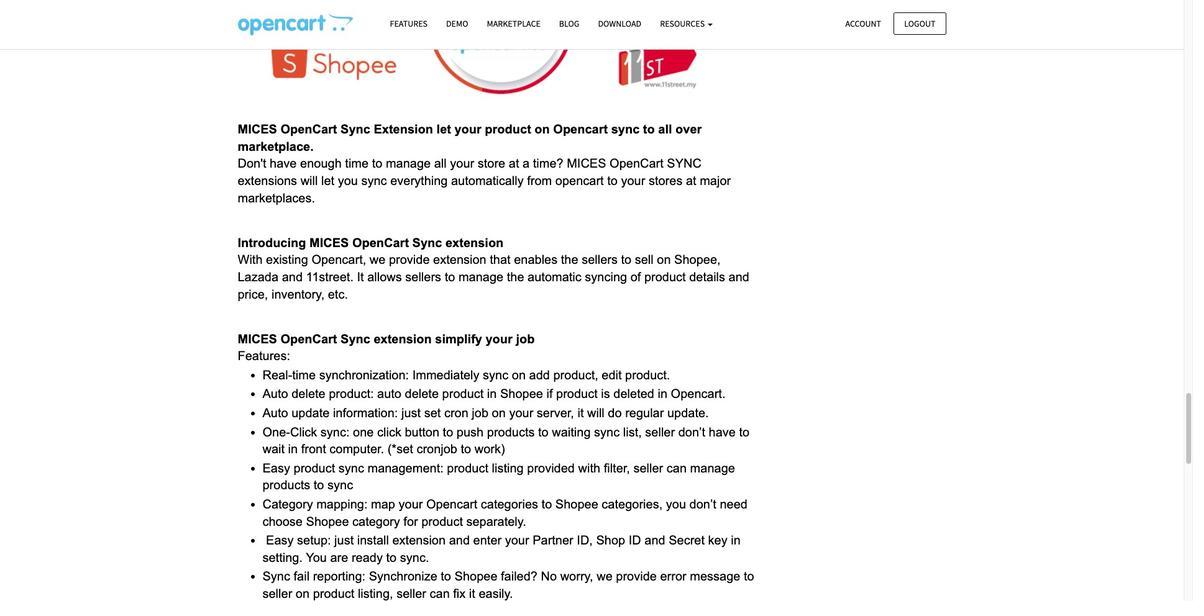 Task type: vqa. For each thing, say whether or not it's contained in the screenshot.
'regular'
yes



Task type: describe. For each thing, give the bounding box(es) containing it.
cronjob
[[417, 443, 458, 456]]

product inside introducing mices opencart sync extension with existing opencart, we provide extension that enables the sellers to sell on shopee, lazada and 11street. it allows sellers to manage the automatic syncing of product details and price, inventory, etc.
[[645, 270, 686, 284]]

product inside mices opencart sync extension let your product on opencart sync to all over marketplace. don't have enough time to manage all your store at a time? mices opencart sync extensions will let you sync everything automatically from opencart to your stores at major marketplaces.
[[485, 123, 531, 136]]

map
[[371, 498, 395, 512]]

product down product,
[[556, 388, 598, 401]]

from
[[527, 174, 552, 188]]

product.
[[626, 369, 670, 382]]

auto
[[377, 388, 402, 401]]

enough
[[300, 157, 342, 171]]

it
[[357, 270, 364, 284]]

1 horizontal spatial sellers
[[582, 253, 618, 267]]

sync inside mices opencart sync extension let your product on opencart sync to all over marketplace. don't have enough time to manage all your store at a time? mices opencart sync extensions will let you sync everything automatically from opencart to your stores at major marketplaces.
[[341, 123, 370, 136]]

your inside easy setup: just install extension and enter your partner id, shop id and secret key in setting. you are ready to sync.
[[505, 534, 530, 548]]

mices up opencart
[[567, 157, 607, 171]]

logout link
[[894, 12, 947, 35]]

job inside mices opencart sync extension simplify your job features:
[[516, 332, 535, 346]]

are
[[330, 551, 348, 565]]

allows
[[368, 270, 402, 284]]

your left stores
[[621, 174, 646, 188]]

1 vertical spatial the
[[507, 270, 524, 284]]

0 vertical spatial don't
[[679, 426, 706, 439]]

opencart
[[556, 174, 604, 188]]

listing
[[492, 462, 524, 476]]

button
[[405, 426, 440, 439]]

logout
[[905, 18, 936, 29]]

immediately
[[413, 369, 480, 382]]

id,
[[577, 534, 593, 548]]

everything
[[391, 174, 448, 188]]

with
[[238, 253, 263, 267]]

product:
[[329, 388, 374, 401]]

introducing mices opencart sync extension with existing opencart, we provide extension that enables the sellers to sell on shopee, lazada and 11street. it allows sellers to manage the automatic syncing of product details and price, inventory, etc.
[[238, 236, 753, 301]]

blog link
[[550, 13, 589, 35]]

sync:
[[321, 426, 350, 439]]

sync
[[667, 157, 702, 171]]

sync.
[[400, 551, 429, 565]]

1 auto from the top
[[263, 388, 288, 401]]

category
[[353, 515, 400, 529]]

1 vertical spatial let
[[321, 174, 335, 188]]

real-time synchronization: immediately sync on add product, edit product. auto delete product: auto delete product in shopee if product is deleted in opencart. auto update information: just set cron job on your server, it will do regular update. one-click sync: one click button to push products to waiting sync list, seller don't have to wait in front computer. (*set cronjob to work) easy product sync management: product listing provided with filter, seller can manage products to sync category mapping: map your opencart categories to shopee categories, you don't need choose shopee category for product separately.
[[263, 369, 753, 529]]

you
[[306, 551, 327, 565]]

1 horizontal spatial products
[[487, 426, 535, 439]]

shopee down add
[[500, 388, 543, 401]]

cron
[[444, 407, 469, 420]]

manage inside real-time synchronization: immediately sync on add product, edit product. auto delete product: auto delete product in shopee if product is deleted in opencart. auto update information: just set cron job on your server, it will do regular update. one-click sync: one click button to push products to waiting sync list, seller don't have to wait in front computer. (*set cronjob to work) easy product sync management: product listing provided with filter, seller can manage products to sync category mapping: map your opencart categories to shopee categories, you don't need choose shopee category for product separately.
[[691, 462, 735, 476]]

opencart,
[[312, 253, 366, 267]]

separately.
[[467, 515, 527, 529]]

work)
[[475, 443, 505, 456]]

and right the id
[[645, 534, 666, 548]]

sell
[[635, 253, 654, 267]]

major
[[700, 174, 731, 188]]

id
[[629, 534, 641, 548]]

click
[[290, 426, 317, 439]]

enter
[[474, 534, 502, 548]]

in up work)
[[487, 388, 497, 401]]

sync inside mices opencart sync extension simplify your job features:
[[341, 332, 370, 346]]

opencart.
[[671, 388, 726, 401]]

product up cron
[[442, 388, 484, 401]]

on up work)
[[492, 407, 506, 420]]

features link
[[381, 13, 437, 35]]

your inside mices opencart sync extension simplify your job features:
[[486, 332, 513, 346]]

extension
[[374, 123, 433, 136]]

ready
[[352, 551, 383, 565]]

introducing
[[238, 236, 306, 250]]

category
[[263, 498, 313, 512]]

time inside mices opencart sync extension let your product on opencart sync to all over marketplace. don't have enough time to manage all your store at a time? mices opencart sync extensions will let you sync everything automatically from opencart to your stores at major marketplaces.
[[345, 157, 369, 171]]

shopee,
[[675, 253, 721, 267]]

is
[[601, 388, 610, 401]]

synchronization:
[[319, 369, 409, 382]]

regular
[[626, 407, 664, 420]]

do
[[608, 407, 622, 420]]

automatically
[[451, 174, 524, 188]]

install
[[357, 534, 389, 548]]

update.
[[668, 407, 709, 420]]

opencart inside real-time synchronization: immediately sync on add product, edit product. auto delete product: auto delete product in shopee if product is deleted in opencart. auto update information: just set cron job on your server, it will do regular update. one-click sync: one click button to push products to waiting sync list, seller don't have to wait in front computer. (*set cronjob to work) easy product sync management: product listing provided with filter, seller can manage products to sync category mapping: map your opencart categories to shopee categories, you don't need choose shopee category for product separately.
[[426, 498, 478, 512]]

opencart up stores
[[610, 157, 664, 171]]

easy setup: just install extension and enter your partner id, shop id and secret key in setting. you are ready to sync.
[[263, 534, 744, 565]]

seller down regular
[[646, 426, 675, 439]]

sync inside introducing mices opencart sync extension with existing opencart, we provide extension that enables the sellers to sell on shopee, lazada and 11street. it allows sellers to manage the automatic syncing of product details and price, inventory, etc.
[[413, 236, 442, 250]]

product down work)
[[447, 462, 489, 476]]

partner
[[533, 534, 574, 548]]

your up store
[[455, 123, 482, 136]]

we inside sync fail reporting: synchronize to shopee failed? no worry, we provide error message to seller on product listing, seller can fix it easily.
[[597, 570, 613, 584]]

just inside easy setup: just install extension and enter your partner id, shop id and secret key in setting. you are ready to sync.
[[335, 534, 354, 548]]

product,
[[554, 369, 599, 382]]

don't
[[238, 157, 266, 171]]

message
[[690, 570, 741, 584]]

marketplace.
[[238, 140, 314, 153]]

if
[[547, 388, 553, 401]]

a
[[523, 157, 530, 171]]

seller down setting.
[[263, 588, 292, 601]]

one-
[[263, 426, 290, 439]]

provide inside introducing mices opencart sync extension with existing opencart, we provide extension that enables the sellers to sell on shopee, lazada and 11street. it allows sellers to manage the automatic syncing of product details and price, inventory, etc.
[[389, 253, 430, 267]]

store
[[478, 157, 506, 171]]

0 horizontal spatial at
[[509, 157, 519, 171]]

product down front
[[294, 462, 335, 476]]

seller right filter,
[[634, 462, 664, 476]]

2 auto from the top
[[263, 407, 288, 420]]

just inside real-time synchronization: immediately sync on add product, edit product. auto delete product: auto delete product in shopee if product is deleted in opencart. auto update information: just set cron job on your server, it will do regular update. one-click sync: one click button to push products to waiting sync list, seller don't have to wait in front computer. (*set cronjob to work) easy product sync management: product listing provided with filter, seller can manage products to sync category mapping: map your opencart categories to shopee categories, you don't need choose shopee category for product separately.
[[402, 407, 421, 420]]

1 horizontal spatial all
[[659, 123, 672, 136]]

account link
[[835, 12, 892, 35]]

provided
[[527, 462, 575, 476]]

waiting
[[552, 426, 591, 439]]

simplify
[[435, 332, 482, 346]]

fix
[[453, 588, 466, 601]]

reporting:
[[313, 570, 366, 584]]

details
[[690, 270, 726, 284]]

categories,
[[602, 498, 663, 512]]

shopee down mapping:
[[306, 515, 349, 529]]

easy inside easy setup: just install extension and enter your partner id, shop id and secret key in setting. you are ready to sync.
[[266, 534, 294, 548]]

on inside introducing mices opencart sync extension with existing opencart, we provide extension that enables the sellers to sell on shopee, lazada and 11street. it allows sellers to manage the automatic syncing of product details and price, inventory, etc.
[[657, 253, 671, 267]]

need
[[720, 498, 748, 512]]

2 delete from the left
[[405, 388, 439, 401]]

fail
[[294, 570, 310, 584]]

provide inside sync fail reporting: synchronize to shopee failed? no worry, we provide error message to seller on product listing, seller can fix it easily.
[[616, 570, 657, 584]]

error
[[661, 570, 687, 584]]

have inside mices opencart sync extension let your product on opencart sync to all over marketplace. don't have enough time to manage all your store at a time? mices opencart sync extensions will let you sync everything automatically from opencart to your stores at major marketplaces.
[[270, 157, 297, 171]]

time?
[[533, 157, 564, 171]]

marketplace
[[487, 18, 541, 29]]

demo link
[[437, 13, 478, 35]]

easily.
[[479, 588, 513, 601]]

server,
[[537, 407, 574, 420]]

can inside sync fail reporting: synchronize to shopee failed? no worry, we provide error message to seller on product listing, seller can fix it easily.
[[430, 588, 450, 601]]

product inside sync fail reporting: synchronize to shopee failed? no worry, we provide error message to seller on product listing, seller can fix it easily.
[[313, 588, 355, 601]]

blog
[[559, 18, 580, 29]]

one
[[353, 426, 374, 439]]

opencart up enough
[[281, 123, 337, 136]]



Task type: locate. For each thing, give the bounding box(es) containing it.
manage inside mices opencart sync extension let your product on opencart sync to all over marketplace. don't have enough time to manage all your store at a time? mices opencart sync extensions will let you sync everything automatically from opencart to your stores at major marketplaces.
[[386, 157, 431, 171]]

0 horizontal spatial the
[[507, 270, 524, 284]]

0 horizontal spatial delete
[[292, 388, 326, 401]]

1 vertical spatial just
[[335, 534, 354, 548]]

1 vertical spatial provide
[[616, 570, 657, 584]]

job up add
[[516, 332, 535, 346]]

1 vertical spatial job
[[472, 407, 489, 420]]

0 horizontal spatial have
[[270, 157, 297, 171]]

opencart down inventory,
[[281, 332, 337, 346]]

you up secret
[[666, 498, 686, 512]]

manage up need at the bottom
[[691, 462, 735, 476]]

1 horizontal spatial the
[[561, 253, 579, 267]]

we inside introducing mices opencart sync extension with existing opencart, we provide extension that enables the sellers to sell on shopee, lazada and 11street. it allows sellers to manage the automatic syncing of product details and price, inventory, etc.
[[370, 253, 386, 267]]

extension up synchronization:
[[374, 332, 432, 346]]

0 horizontal spatial job
[[472, 407, 489, 420]]

at down sync
[[686, 174, 697, 188]]

0 vertical spatial will
[[301, 174, 318, 188]]

wait
[[263, 443, 285, 456]]

0 horizontal spatial can
[[430, 588, 450, 601]]

and down existing
[[282, 270, 303, 284]]

have down update.
[[709, 426, 736, 439]]

edit
[[602, 369, 622, 382]]

0 horizontal spatial just
[[335, 534, 354, 548]]

the
[[561, 253, 579, 267], [507, 270, 524, 284]]

features:
[[238, 350, 290, 363]]

your up for
[[399, 498, 423, 512]]

automatic
[[528, 270, 582, 284]]

will
[[301, 174, 318, 188], [588, 407, 605, 420]]

0 vertical spatial sellers
[[582, 253, 618, 267]]

account
[[846, 18, 882, 29]]

just up are
[[335, 534, 354, 548]]

1 horizontal spatial time
[[345, 157, 369, 171]]

2 vertical spatial manage
[[691, 462, 735, 476]]

in right key
[[731, 534, 741, 548]]

sellers up syncing
[[582, 253, 618, 267]]

manage up everything
[[386, 157, 431, 171]]

delete up update
[[292, 388, 326, 401]]

in right wait
[[288, 443, 298, 456]]

1 vertical spatial all
[[434, 157, 447, 171]]

and left enter
[[449, 534, 470, 548]]

will inside mices opencart sync extension let your product on opencart sync to all over marketplace. don't have enough time to manage all your store at a time? mices opencart sync extensions will let you sync everything automatically from opencart to your stores at major marketplaces.
[[301, 174, 318, 188]]

1 horizontal spatial at
[[686, 174, 697, 188]]

sync inside sync fail reporting: synchronize to shopee failed? no worry, we provide error message to seller on product listing, seller can fix it easily.
[[263, 570, 290, 584]]

opencart inside mices opencart sync extension let your product on opencart sync to all over marketplace. don't have enough time to manage all your store at a time? mices opencart sync extensions will let you sync everything automatically from opencart to your stores at major marketplaces.
[[554, 123, 608, 136]]

0 horizontal spatial opencart
[[426, 498, 478, 512]]

0 horizontal spatial it
[[469, 588, 476, 601]]

we right worry,
[[597, 570, 613, 584]]

will left do
[[588, 407, 605, 420]]

1 vertical spatial don't
[[690, 498, 717, 512]]

provide up the allows
[[389, 253, 430, 267]]

download link
[[589, 13, 651, 35]]

1 horizontal spatial provide
[[616, 570, 657, 584]]

you down enough
[[338, 174, 358, 188]]

front
[[301, 443, 326, 456]]

easy down wait
[[263, 462, 290, 476]]

mices
[[238, 123, 277, 136], [567, 157, 607, 171], [310, 236, 349, 250], [238, 332, 277, 346]]

0 vertical spatial provide
[[389, 253, 430, 267]]

product down "reporting:" on the left
[[313, 588, 355, 601]]

the up automatic on the top of the page
[[561, 253, 579, 267]]

that
[[490, 253, 511, 267]]

0 vertical spatial opencart
[[554, 123, 608, 136]]

lazada
[[238, 270, 279, 284]]

click
[[377, 426, 402, 439]]

opencart inside mices opencart sync extension simplify your job features:
[[281, 332, 337, 346]]

0 vertical spatial easy
[[263, 462, 290, 476]]

your down 'separately.'
[[505, 534, 530, 548]]

push
[[457, 426, 484, 439]]

1 horizontal spatial can
[[667, 462, 687, 476]]

1 horizontal spatial we
[[597, 570, 613, 584]]

1 vertical spatial sellers
[[406, 270, 442, 284]]

can inside real-time synchronization: immediately sync on add product, edit product. auto delete product: auto delete product in shopee if product is deleted in opencart. auto update information: just set cron job on your server, it will do regular update. one-click sync: one click button to push products to waiting sync list, seller don't have to wait in front computer. (*set cronjob to work) easy product sync management: product listing provided with filter, seller can manage products to sync category mapping: map your opencart categories to shopee categories, you don't need choose shopee category for product separately.
[[667, 462, 687, 476]]

it inside real-time synchronization: immediately sync on add product, edit product. auto delete product: auto delete product in shopee if product is deleted in opencart. auto update information: just set cron job on your server, it will do regular update. one-click sync: one click button to push products to waiting sync list, seller don't have to wait in front computer. (*set cronjob to work) easy product sync management: product listing provided with filter, seller can manage products to sync category mapping: map your opencart categories to shopee categories, you don't need choose shopee category for product separately.
[[578, 407, 584, 420]]

extension inside mices opencart sync extension simplify your job features:
[[374, 332, 432, 346]]

0 vertical spatial job
[[516, 332, 535, 346]]

0 vertical spatial have
[[270, 157, 297, 171]]

on down fail
[[296, 588, 310, 601]]

(*set
[[388, 443, 413, 456]]

opencart up time? in the left top of the page
[[554, 123, 608, 136]]

job inside real-time synchronization: immediately sync on add product, edit product. auto delete product: auto delete product in shopee if product is deleted in opencart. auto update information: just set cron job on your server, it will do regular update. one-click sync: one click button to push products to waiting sync list, seller don't have to wait in front computer. (*set cronjob to work) easy product sync management: product listing provided with filter, seller can manage products to sync category mapping: map your opencart categories to shopee categories, you don't need choose shopee category for product separately.
[[472, 407, 489, 420]]

choose
[[263, 515, 303, 529]]

let
[[437, 123, 451, 136], [321, 174, 335, 188]]

don't left need at the bottom
[[690, 498, 717, 512]]

0 vertical spatial we
[[370, 253, 386, 267]]

0 horizontal spatial products
[[263, 479, 310, 493]]

let right extension
[[437, 123, 451, 136]]

sellers
[[582, 253, 618, 267], [406, 270, 442, 284]]

0 vertical spatial the
[[561, 253, 579, 267]]

provide
[[389, 253, 430, 267], [616, 570, 657, 584]]

time inside real-time synchronization: immediately sync on add product, edit product. auto delete product: auto delete product in shopee if product is deleted in opencart. auto update information: just set cron job on your server, it will do regular update. one-click sync: one click button to push products to waiting sync list, seller don't have to wait in front computer. (*set cronjob to work) easy product sync management: product listing provided with filter, seller can manage products to sync category mapping: map your opencart categories to shopee categories, you don't need choose shopee category for product separately.
[[292, 369, 316, 382]]

in inside easy setup: just install extension and enter your partner id, shop id and secret key in setting. you are ready to sync.
[[731, 534, 741, 548]]

extension up the sync.
[[393, 534, 446, 548]]

you inside real-time synchronization: immediately sync on add product, edit product. auto delete product: auto delete product in shopee if product is deleted in opencart. auto update information: just set cron job on your server, it will do regular update. one-click sync: one click button to push products to waiting sync list, seller don't have to wait in front computer. (*set cronjob to work) easy product sync management: product listing provided with filter, seller can manage products to sync category mapping: map your opencart categories to shopee categories, you don't need choose shopee category for product separately.
[[666, 498, 686, 512]]

mapping:
[[317, 498, 368, 512]]

time up update
[[292, 369, 316, 382]]

to
[[643, 123, 655, 136], [372, 157, 383, 171], [608, 174, 618, 188], [621, 253, 632, 267], [445, 270, 455, 284], [443, 426, 453, 439], [538, 426, 549, 439], [740, 426, 750, 439], [461, 443, 471, 456], [314, 479, 324, 493], [542, 498, 552, 512], [386, 551, 397, 565], [441, 570, 451, 584], [744, 570, 755, 584]]

0 horizontal spatial manage
[[386, 157, 431, 171]]

0 vertical spatial just
[[402, 407, 421, 420]]

1 horizontal spatial delete
[[405, 388, 439, 401]]

extensions
[[238, 174, 297, 188]]

have down marketplace.
[[270, 157, 297, 171]]

0 vertical spatial can
[[667, 462, 687, 476]]

resources
[[660, 18, 707, 29]]

1 vertical spatial opencart
[[426, 498, 478, 512]]

0 horizontal spatial time
[[292, 369, 316, 382]]

easy inside real-time synchronization: immediately sync on add product, edit product. auto delete product: auto delete product in shopee if product is deleted in opencart. auto update information: just set cron job on your server, it will do regular update. one-click sync: one click button to push products to waiting sync list, seller don't have to wait in front computer. (*set cronjob to work) easy product sync management: product listing provided with filter, seller can manage products to sync category mapping: map your opencart categories to shopee categories, you don't need choose shopee category for product separately.
[[263, 462, 290, 476]]

at
[[509, 157, 519, 171], [686, 174, 697, 188]]

let down enough
[[321, 174, 335, 188]]

1 vertical spatial have
[[709, 426, 736, 439]]

on inside mices opencart sync extension let your product on opencart sync to all over marketplace. don't have enough time to manage all your store at a time? mices opencart sync extensions will let you sync everything automatically from opencart to your stores at major marketplaces.
[[535, 123, 550, 136]]

0 vertical spatial let
[[437, 123, 451, 136]]

features
[[390, 18, 428, 29]]

delete
[[292, 388, 326, 401], [405, 388, 439, 401]]

shop
[[597, 534, 626, 548]]

the down that on the left top of page
[[507, 270, 524, 284]]

in down the product.
[[658, 388, 668, 401]]

manage down that on the left top of page
[[459, 270, 504, 284]]

1 vertical spatial can
[[430, 588, 450, 601]]

mices opencart sync extension let your product on opencart sync to all over marketplace. don't have enough time to manage all your store at a time? mices opencart sync extensions will let you sync everything automatically from opencart to your stores at major marketplaces.
[[238, 123, 735, 205]]

management:
[[368, 462, 444, 476]]

failed?
[[501, 570, 538, 584]]

delete up set
[[405, 388, 439, 401]]

1 vertical spatial auto
[[263, 407, 288, 420]]

manage inside introducing mices opencart sync extension with existing opencart, we provide extension that enables the sellers to sell on shopee, lazada and 11street. it allows sellers to manage the automatic syncing of product details and price, inventory, etc.
[[459, 270, 504, 284]]

provide down the id
[[616, 570, 657, 584]]

0 vertical spatial time
[[345, 157, 369, 171]]

shopee inside sync fail reporting: synchronize to shopee failed? no worry, we provide error message to seller on product listing, seller can fix it easily.
[[455, 570, 498, 584]]

update
[[292, 407, 330, 420]]

auto up one- at the left
[[263, 407, 288, 420]]

at left a
[[509, 157, 519, 171]]

1 horizontal spatial will
[[588, 407, 605, 420]]

1 vertical spatial easy
[[266, 534, 294, 548]]

sellers right the allows
[[406, 270, 442, 284]]

extension up that on the left top of page
[[446, 236, 504, 250]]

easy up setting.
[[266, 534, 294, 548]]

syncing
[[585, 270, 627, 284]]

will down enough
[[301, 174, 318, 188]]

mices inside introducing mices opencart sync extension with existing opencart, we provide extension that enables the sellers to sell on shopee, lazada and 11street. it allows sellers to manage the automatic syncing of product details and price, inventory, etc.
[[310, 236, 349, 250]]

inventory,
[[272, 288, 325, 301]]

1 horizontal spatial it
[[578, 407, 584, 420]]

mices up marketplace.
[[238, 123, 277, 136]]

0 horizontal spatial provide
[[389, 253, 430, 267]]

your right "simplify"
[[486, 332, 513, 346]]

job
[[516, 332, 535, 346], [472, 407, 489, 420]]

extension left that on the left top of page
[[433, 253, 487, 267]]

existing
[[266, 253, 308, 267]]

0 horizontal spatial you
[[338, 174, 358, 188]]

on up time? in the left top of the page
[[535, 123, 550, 136]]

seller down synchronize at bottom
[[397, 588, 427, 601]]

opencart up the allows
[[352, 236, 409, 250]]

listing,
[[358, 588, 393, 601]]

can left fix at the left of page
[[430, 588, 450, 601]]

setup:
[[297, 534, 331, 548]]

we up the allows
[[370, 253, 386, 267]]

marketplace link
[[478, 13, 550, 35]]

all up everything
[[434, 157, 447, 171]]

1 vertical spatial you
[[666, 498, 686, 512]]

categories
[[481, 498, 538, 512]]

it inside sync fail reporting: synchronize to shopee failed? no worry, we provide error message to seller on product listing, seller can fix it easily.
[[469, 588, 476, 601]]

0 horizontal spatial will
[[301, 174, 318, 188]]

1 vertical spatial at
[[686, 174, 697, 188]]

product down the sell
[[645, 270, 686, 284]]

synchronize
[[369, 570, 438, 584]]

on
[[535, 123, 550, 136], [657, 253, 671, 267], [512, 369, 526, 382], [492, 407, 506, 420], [296, 588, 310, 601]]

just left set
[[402, 407, 421, 420]]

it right fix at the left of page
[[469, 588, 476, 601]]

1 horizontal spatial opencart
[[554, 123, 608, 136]]

0 horizontal spatial we
[[370, 253, 386, 267]]

mices up features:
[[238, 332, 277, 346]]

extension inside easy setup: just install extension and enter your partner id, shop id and secret key in setting. you are ready to sync.
[[393, 534, 446, 548]]

1 vertical spatial it
[[469, 588, 476, 601]]

your left store
[[450, 157, 475, 171]]

mices opencart sync extension simplify your job features:
[[238, 332, 535, 363]]

1 horizontal spatial have
[[709, 426, 736, 439]]

0 vertical spatial you
[[338, 174, 358, 188]]

1 vertical spatial products
[[263, 479, 310, 493]]

product up store
[[485, 123, 531, 136]]

0 vertical spatial it
[[578, 407, 584, 420]]

mices inside mices opencart sync extension simplify your job features:
[[238, 332, 277, 346]]

on left add
[[512, 369, 526, 382]]

products up work)
[[487, 426, 535, 439]]

your left server,
[[509, 407, 534, 420]]

can down update.
[[667, 462, 687, 476]]

1 vertical spatial we
[[597, 570, 613, 584]]

job up push
[[472, 407, 489, 420]]

filter,
[[604, 462, 630, 476]]

product
[[485, 123, 531, 136], [645, 270, 686, 284], [442, 388, 484, 401], [556, 388, 598, 401], [294, 462, 335, 476], [447, 462, 489, 476], [422, 515, 463, 529], [313, 588, 355, 601]]

enables
[[514, 253, 558, 267]]

marketplaces.
[[238, 191, 315, 205]]

shopee up fix at the left of page
[[455, 570, 498, 584]]

and right details
[[729, 270, 750, 284]]

opencart inside introducing mices opencart sync extension with existing opencart, we provide extension that enables the sellers to sell on shopee, lazada and 11street. it allows sellers to manage the automatic syncing of product details and price, inventory, etc.
[[352, 236, 409, 250]]

to inside easy setup: just install extension and enter your partner id, shop id and secret key in setting. you are ready to sync.
[[386, 551, 397, 565]]

price,
[[238, 288, 268, 301]]

don't down update.
[[679, 426, 706, 439]]

2 horizontal spatial manage
[[691, 462, 735, 476]]

1 horizontal spatial you
[[666, 498, 686, 512]]

list,
[[623, 426, 642, 439]]

0 vertical spatial manage
[[386, 157, 431, 171]]

0 horizontal spatial sellers
[[406, 270, 442, 284]]

you
[[338, 174, 358, 188], [666, 498, 686, 512]]

for
[[404, 515, 418, 529]]

worry,
[[561, 570, 594, 584]]

1 vertical spatial manage
[[459, 270, 504, 284]]

1 horizontal spatial just
[[402, 407, 421, 420]]

1 delete from the left
[[292, 388, 326, 401]]

mices up opencart,
[[310, 236, 349, 250]]

sync fail reporting: synchronize to shopee failed? no worry, we provide error message to seller on product listing, seller can fix it easily.
[[263, 570, 758, 601]]

real-
[[263, 369, 292, 382]]

download
[[598, 18, 642, 29]]

0 vertical spatial at
[[509, 157, 519, 171]]

on inside sync fail reporting: synchronize to shopee failed? no worry, we provide error message to seller on product listing, seller can fix it easily.
[[296, 588, 310, 601]]

time right enough
[[345, 157, 369, 171]]

0 vertical spatial auto
[[263, 388, 288, 401]]

1 horizontal spatial manage
[[459, 270, 504, 284]]

have inside real-time synchronization: immediately sync on add product, edit product. auto delete product: auto delete product in shopee if product is deleted in opencart. auto update information: just set cron job on your server, it will do regular update. one-click sync: one click button to push products to waiting sync list, seller don't have to wait in front computer. (*set cronjob to work) easy product sync management: product listing provided with filter, seller can manage products to sync category mapping: map your opencart categories to shopee categories, you don't need choose shopee category for product separately.
[[709, 426, 736, 439]]

you inside mices opencart sync extension let your product on opencart sync to all over marketplace. don't have enough time to manage all your store at a time? mices opencart sync extensions will let you sync everything automatically from opencart to your stores at major marketplaces.
[[338, 174, 358, 188]]

1 horizontal spatial let
[[437, 123, 451, 136]]

on right the sell
[[657, 253, 671, 267]]

1 horizontal spatial job
[[516, 332, 535, 346]]

seller
[[646, 426, 675, 439], [634, 462, 664, 476], [263, 588, 292, 601], [397, 588, 427, 601]]

have
[[270, 157, 297, 171], [709, 426, 736, 439]]

shopee up id,
[[556, 498, 599, 512]]

it up waiting
[[578, 407, 584, 420]]

product right for
[[422, 515, 463, 529]]

0 horizontal spatial all
[[434, 157, 447, 171]]

auto down real-
[[263, 388, 288, 401]]

1 vertical spatial will
[[588, 407, 605, 420]]

0 horizontal spatial let
[[321, 174, 335, 188]]

1 vertical spatial time
[[292, 369, 316, 382]]

0 vertical spatial all
[[659, 123, 672, 136]]

11street.
[[306, 270, 354, 284]]

all left over
[[659, 123, 672, 136]]

products
[[487, 426, 535, 439], [263, 479, 310, 493]]

current trend of  ecommerce in malaysia image
[[238, 13, 353, 35]]

stores
[[649, 174, 683, 188]]

opencart up 'separately.'
[[426, 498, 478, 512]]

0 vertical spatial products
[[487, 426, 535, 439]]

products up category
[[263, 479, 310, 493]]

will inside real-time synchronization: immediately sync on add product, edit product. auto delete product: auto delete product in shopee if product is deleted in opencart. auto update information: just set cron job on your server, it will do regular update. one-click sync: one click button to push products to waiting sync list, seller don't have to wait in front computer. (*set cronjob to work) easy product sync management: product listing provided with filter, seller can manage products to sync category mapping: map your opencart categories to shopee categories, you don't need choose shopee category for product separately.
[[588, 407, 605, 420]]

easy
[[263, 462, 290, 476], [266, 534, 294, 548]]



